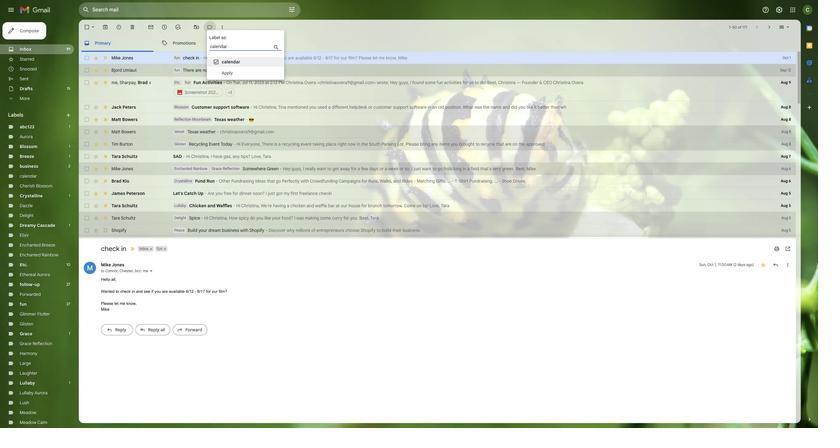 Task type: describe. For each thing, give the bounding box(es) containing it.
etc. inside the labels navigation
[[20, 262, 28, 268]]

tina
[[278, 104, 286, 110]]

gmail image
[[20, 4, 53, 16]]

found
[[413, 80, 424, 85]]

0 vertical spatial any
[[431, 141, 438, 147]]

oct 1
[[783, 55, 791, 60]]

1 vertical spatial see
[[144, 289, 150, 294]]

snooze image
[[161, 24, 168, 30]]

delight for delight
[[20, 213, 34, 218]]

0 vertical spatial wanted
[[221, 55, 236, 61]]

christina, down let's catch up - are you free for dinner soon? i just got my first freelance check!
[[241, 203, 260, 209]]

mark as unread image
[[148, 24, 154, 30]]

mike jones for somewhere
[[112, 166, 133, 172]]

0 vertical spatial see
[[268, 55, 275, 61]]

velvet
[[174, 129, 184, 134]]

grace reflection inside check in main content
[[212, 166, 240, 171]]

fun button
[[156, 246, 163, 252]]

james peterson
[[112, 191, 145, 196]]

aug 5 for tara schultz
[[781, 203, 791, 208]]

0 vertical spatial love,
[[251, 154, 262, 159]]

1 vertical spatial of
[[311, 228, 316, 233]]

41 ﻿͏ from the left
[[466, 228, 466, 233]]

1 christina from the left
[[286, 80, 303, 85]]

7
[[789, 154, 791, 159]]

2 vertical spatial best,
[[360, 215, 370, 221]]

1 vertical spatial at
[[336, 203, 340, 209]]

i right food?
[[294, 215, 295, 221]]

32 ﻿͏ from the left
[[456, 228, 456, 233]]

2023
[[254, 80, 264, 85]]

hi right sad
[[186, 154, 190, 159]]

fun inside fun there are no bad suggestions... - just bad ideas
[[174, 68, 180, 72]]

5 row from the top
[[79, 113, 796, 126]]

0 vertical spatial let
[[373, 55, 378, 61]]

0 vertical spatial your
[[272, 215, 281, 221]]

a left the week at the left
[[385, 166, 387, 172]]

mike jones for fun
[[112, 55, 133, 61]]

1 for crystalline
[[69, 193, 70, 198]]

blossom for blossom customer support software - hi christina, tina mentioned you used a different helpdesk or customer support software in an old position. what was the name and did you like it better than wh
[[174, 105, 189, 109]]

to up the suggestions...
[[237, 55, 241, 61]]

0 vertical spatial hello
[[204, 55, 213, 61]]

, down umlaut
[[136, 80, 137, 85]]

matt bowers for texas
[[112, 129, 136, 135]]

on
[[226, 80, 232, 85]]

2 christina from the left
[[498, 80, 516, 85]]

reply link
[[101, 324, 133, 335]]

1 tara schultz from the top
[[112, 154, 138, 159]]

0 horizontal spatial or
[[368, 104, 373, 110]]

days inside cell
[[738, 262, 746, 267]]

0 vertical spatial just
[[414, 166, 421, 172]]

cherish blossom
[[20, 183, 52, 189]]

report spam image
[[116, 24, 122, 30]]

schultz for spice
[[121, 215, 136, 221]]

tara schultz for spice
[[112, 215, 136, 221]]

2 horizontal spatial the
[[519, 141, 525, 147]]

dazzle
[[20, 203, 33, 209]]

1 support from the left
[[213, 104, 230, 110]]

sun, oct 1, 11:00 am (2 days ago)
[[700, 262, 754, 267]]

2 vertical spatial mike jones
[[101, 262, 124, 268]]

up
[[198, 191, 204, 196]]

row containing jack peters
[[79, 101, 796, 113]]

0 vertical spatial on
[[513, 141, 518, 147]]

0 horizontal spatial brad
[[112, 178, 121, 184]]

promotions tab
[[157, 35, 234, 52]]

south
[[369, 141, 381, 147]]

0 vertical spatial aurora
[[20, 134, 33, 140]]

1 vertical spatial weather
[[200, 129, 216, 135]]

12 ﻿͏ from the left
[[434, 228, 434, 233]]

cell inside check in main content
[[173, 79, 766, 98]]

wh
[[561, 104, 567, 110]]

got
[[276, 191, 283, 196]]

0 horizontal spatial guys,
[[292, 166, 302, 172]]

harmony
[[20, 351, 37, 356]]

0 horizontal spatial any
[[233, 154, 240, 159]]

sent
[[20, 76, 29, 82]]

to inside cell
[[475, 80, 479, 85]]

chester
[[120, 268, 133, 273]]

0 horizontal spatial available
[[169, 289, 185, 294]]

i right the so.
[[412, 166, 413, 172]]

grace reflection link
[[20, 341, 52, 347]]

9 row from the top
[[79, 163, 796, 175]]

bowers for texas
[[121, 129, 136, 135]]

label
[[209, 35, 220, 40]]

gas,
[[224, 154, 232, 159]]

aug 8 for christinaovera9@gmail.com
[[782, 129, 791, 134]]

other
[[219, 178, 230, 184]]

2 horizontal spatial or
[[400, 166, 404, 172]]

is
[[274, 141, 277, 147]]

8 ﻿͏ from the left
[[430, 228, 430, 233]]

check down promotions on the left top
[[183, 55, 195, 61]]

0 vertical spatial schultz
[[122, 154, 138, 159]]

ceo
[[544, 80, 552, 85]]

build
[[188, 228, 197, 233]]

shirt
[[459, 178, 469, 184]]

to connor , chester , bcc: me
[[101, 268, 148, 273]]

check up the please let me know, mike
[[120, 289, 131, 294]]

place
[[326, 141, 337, 147]]

christina, left tina
[[259, 104, 277, 110]]

1 vertical spatial go
[[276, 178, 281, 184]]

1 vertical spatial wanted
[[101, 289, 115, 294]]

Label-as menu open text field
[[209, 43, 294, 51]]

me left show details image
[[143, 268, 148, 273]]

let's
[[173, 191, 183, 196]]

aug 5 for james peterson
[[781, 191, 791, 196]]

+2
[[228, 90, 232, 95]]

40 ﻿͏ from the left
[[465, 228, 465, 233]]

enchanted breeze link
[[20, 242, 55, 248]]

starred image
[[761, 262, 767, 268]]

0 vertical spatial brad
[[138, 80, 148, 85]]

0 vertical spatial of
[[738, 25, 742, 29]]

me , sharpay , brad 4
[[112, 80, 151, 85]]

3 ﻿͏ from the left
[[424, 228, 424, 233]]

i left have at the left top
[[211, 154, 212, 159]]

Search mail text field
[[92, 7, 271, 13]]

reflection inside the labels navigation
[[33, 341, 52, 347]]

snoozed
[[20, 66, 37, 72]]

old
[[438, 104, 444, 110]]

8/12 inside row
[[314, 55, 321, 61]]

hi right the spice
[[204, 215, 208, 221]]

2 shopify from the left
[[249, 228, 264, 233]]

&
[[540, 80, 543, 85]]

1 shopify from the left
[[112, 228, 126, 233]]

5 for shopify
[[789, 228, 791, 233]]

0 horizontal spatial the
[[362, 141, 368, 147]]

bjord umlaut
[[112, 67, 137, 73]]

mike up brad klo
[[112, 166, 121, 172]]

glisten for glisten
[[20, 321, 33, 327]]

move to image
[[193, 24, 200, 30]]

blossom link
[[20, 144, 37, 149]]

away
[[340, 166, 350, 172]]

27 for fun
[[66, 302, 70, 307]]

16 ﻿͏ from the left
[[439, 228, 439, 233]]

velvet texas weather - christinaovera9@gmail.com
[[174, 129, 274, 135]]

millions
[[296, 228, 310, 233]]

in up the please let me know, mike
[[132, 289, 135, 294]]

soon?
[[253, 191, 265, 196]]

1 horizontal spatial the
[[483, 104, 490, 110]]

recycle
[[481, 141, 495, 147]]

1 ﻿͏ from the left
[[422, 228, 422, 233]]

waffles
[[216, 203, 232, 209]]

0 vertical spatial with
[[301, 178, 309, 184]]

making
[[305, 215, 319, 221]]

1 horizontal spatial know,
[[386, 55, 397, 61]]

aurora for lullaby aurora
[[35, 390, 48, 396]]

right
[[338, 141, 347, 147]]

0 vertical spatial available
[[295, 55, 313, 61]]

all
[[161, 327, 165, 333]]

labels heading
[[8, 112, 65, 118]]

labels navigation
[[0, 20, 79, 428]]

2 vertical spatial grace
[[20, 341, 31, 347]]

to left build
[[377, 228, 381, 233]]

settings image
[[776, 6, 783, 14]]

2 vertical spatial jones
[[112, 262, 124, 268]]

0 horizontal spatial on
[[417, 203, 422, 209]]

green
[[267, 166, 279, 172]]

in left field
[[463, 166, 466, 172]]

run
[[207, 178, 215, 184]]

primary
[[95, 40, 111, 46]]

today
[[221, 141, 232, 147]]

fun inside button
[[157, 246, 162, 251]]

fun inside the labels navigation
[[20, 302, 27, 307]]

to up gifts.
[[433, 166, 437, 172]]

2 want from the left
[[422, 166, 432, 172]]

business inside check in main content
[[222, 228, 239, 233]]

let inside the please let me know, mike
[[114, 301, 119, 306]]

2 vertical spatial our
[[212, 289, 218, 294]]

very
[[493, 166, 501, 172]]

34 ﻿͏ from the left
[[459, 228, 459, 233]]

moonbeam
[[192, 117, 211, 122]]

sep
[[781, 68, 787, 72]]

8 for hi everyone, there is a recycling event taking place right now in the south parking lot. please bring any items you brought to recycle that are on the approved
[[789, 142, 791, 146]]

to left recycle at the right top of page
[[476, 141, 480, 147]]

19 ﻿͏ from the left
[[442, 228, 442, 233]]

1 vertical spatial hello
[[101, 277, 110, 282]]

0 horizontal spatial if
[[151, 289, 153, 294]]

gifts.
[[436, 178, 447, 184]]

and left did
[[503, 104, 510, 110]]

to left get
[[328, 166, 332, 172]]

by!
[[423, 203, 429, 209]]

dazzle link
[[20, 203, 33, 209]]

aug 8 for hi everyone, there is a recycling event taking place right now in the south parking lot. please bring any items you brought to recycle that are on the approved
[[782, 142, 791, 146]]

1 horizontal spatial or
[[380, 166, 384, 172]]

a right "having"
[[287, 203, 289, 209]]

glisten link
[[20, 321, 33, 327]]

39 ﻿͏ from the left
[[464, 228, 464, 233]]

harmony link
[[20, 351, 37, 356]]

tara schultz for chicken
[[112, 203, 138, 209]]

matt for texas
[[112, 129, 120, 135]]

2 ﻿͏ from the left
[[423, 228, 423, 233]]

brad klo
[[112, 178, 129, 184]]

2 8 from the top
[[789, 117, 791, 122]]

t-
[[455, 178, 459, 184]]

christina, down recycling
[[191, 154, 210, 159]]

, left chester
[[118, 268, 119, 273]]

36 ﻿͏ from the left
[[461, 228, 461, 233]]

lullaby for lullaby
[[20, 380, 35, 386]]

show details image
[[149, 269, 153, 273]]

1,
[[715, 262, 717, 267]]

0 horizontal spatial film?
[[219, 289, 227, 294]]

8 for hi christina, tina mentioned you used a different helpdesk or customer support software in an old position. what was the name and did you like it better than wh
[[789, 105, 791, 109]]

delete image
[[129, 24, 136, 30]]

reply for reply all
[[148, 327, 159, 333]]

1 vertical spatial our
[[341, 203, 348, 209]]

search mail image
[[81, 4, 92, 15]]

1 horizontal spatial there
[[262, 141, 273, 147]]

in left inbox button
[[121, 244, 126, 253]]

really
[[305, 166, 316, 172]]

1 bad from the left
[[209, 67, 216, 73]]

chicken
[[189, 203, 206, 209]]

approved
[[526, 141, 545, 147]]

fun activities - on tue, jul 11, 2023 at 2:12 pm christina overa <christinaovera9@gmail.com> wrote: hey guys, i found some fun activities for us to do! best, christina -- founder & ceo christina overa
[[194, 80, 584, 85]]

1 horizontal spatial if
[[276, 55, 279, 61]]

wanted to check in and see if you are available 8/12 - 8/17 for our film?
[[101, 289, 228, 294]]

1 vertical spatial with
[[240, 228, 249, 233]]

a right is
[[279, 141, 281, 147]]

0 vertical spatial 8/17
[[326, 55, 333, 61]]

dreamy
[[20, 223, 36, 228]]

apply
[[222, 70, 233, 76]]

meadow for "meadow" link
[[20, 410, 36, 416]]

a left field
[[468, 166, 470, 172]]

1 horizontal spatial film?
[[348, 55, 358, 61]]

row containing james peterson
[[79, 187, 796, 200]]

1 vertical spatial your
[[199, 228, 207, 233]]

2
[[68, 164, 70, 169]]

9
[[789, 80, 791, 85]]

8 row from the top
[[79, 150, 796, 163]]

10
[[66, 262, 70, 267]]

1 vertical spatial love,
[[430, 203, 440, 209]]

33 ﻿͏ from the left
[[458, 228, 458, 233]]

1 vertical spatial hey
[[283, 166, 291, 172]]

2 vertical spatial blossom
[[36, 183, 52, 189]]

row containing bjord umlaut
[[79, 64, 796, 76]]

21 ﻿͏ from the left
[[444, 228, 444, 233]]

bowers for moonbeam
[[122, 117, 138, 122]]

0 vertical spatial please
[[359, 55, 372, 61]]

aug 6 for somewhere green - hey guys, i really want to get away for a few days or a week or so. i just want to go frolicking in a field that's very green. best, mike
[[782, 166, 791, 171]]

15
[[67, 86, 70, 91]]

meadow for meadow calm
[[20, 420, 36, 425]]

used
[[318, 104, 327, 110]]

large link
[[20, 361, 31, 366]]

1 ... from the left
[[448, 178, 451, 184]]

to left connor
[[101, 268, 104, 273]]

check up connor
[[101, 244, 120, 253]]

and up ideas
[[259, 55, 267, 61]]

15 row from the top
[[79, 237, 796, 249]]

, left bcc:
[[133, 268, 134, 273]]

large
[[20, 361, 31, 366]]

me up wrote: at top left
[[379, 55, 385, 61]]

1 vertical spatial grace
[[20, 331, 32, 337]]

1 vertical spatial best,
[[516, 166, 526, 172]]

1 vertical spatial that
[[267, 178, 275, 184]]

walks,
[[380, 178, 393, 184]]

aug 9
[[781, 80, 791, 85]]

(2
[[734, 262, 737, 267]]

1 software from the left
[[231, 104, 249, 110]]

come
[[404, 203, 416, 209]]

schultz for chicken
[[122, 203, 138, 209]]

ago)
[[747, 262, 754, 267]]

0 horizontal spatial texas
[[188, 129, 199, 135]]

jones for fun
[[121, 55, 133, 61]]

29 ﻿͏ from the left
[[453, 228, 453, 233]]

hi for recycling event today
[[237, 141, 241, 147]]

activities
[[444, 80, 462, 85]]

1 horizontal spatial was
[[475, 104, 482, 110]]

0 vertical spatial like
[[527, 104, 533, 110]]

christina, up dream
[[209, 215, 228, 221]]

hi for customer support software
[[254, 104, 258, 110]]

7 ﻿͏ from the left
[[429, 228, 429, 233]]

older image
[[767, 24, 773, 30]]

jack peters
[[112, 104, 136, 110]]

14 ﻿͏ from the left
[[437, 228, 437, 233]]

1 vertical spatial all,
[[111, 277, 116, 282]]

more button
[[0, 94, 74, 104]]

30 ﻿͏ from the left
[[454, 228, 454, 233]]

as:
[[221, 35, 227, 40]]

0 vertical spatial calendar
[[222, 59, 240, 65]]

to down hello all,
[[116, 289, 119, 294]]



Task type: vqa. For each thing, say whether or not it's contained in the screenshot.
MEET heading
no



Task type: locate. For each thing, give the bounding box(es) containing it.
0 vertical spatial that
[[496, 141, 504, 147]]

like down the we're
[[265, 215, 271, 221]]

burton
[[120, 141, 133, 147]]

blossom customer support software - hi christina, tina mentioned you used a different helpdesk or customer support software in an old position. what was the name and did you like it better than wh
[[174, 104, 567, 110]]

1 horizontal spatial all,
[[214, 55, 220, 61]]

0 horizontal spatial was
[[297, 215, 304, 221]]

let down hello all,
[[114, 301, 119, 306]]

the left "name"
[[483, 104, 490, 110]]

inbox for inbox 'link'
[[20, 47, 31, 52]]

tab list
[[801, 20, 818, 406], [79, 35, 801, 52]]

support down +2 button
[[213, 104, 230, 110]]

0 vertical spatial know,
[[386, 55, 397, 61]]

jones up umlaut
[[121, 55, 133, 61]]

customer
[[374, 104, 392, 110]]

0 horizontal spatial 8/17
[[197, 289, 205, 294]]

main menu image
[[7, 6, 15, 14]]

25 ﻿͏ from the left
[[449, 228, 449, 233]]

love, right tips?
[[251, 154, 262, 159]]

1 vertical spatial just
[[268, 191, 275, 196]]

row containing brad klo
[[79, 175, 796, 187]]

171
[[743, 25, 748, 29]]

best, right the 'do!'
[[488, 80, 497, 85]]

overa
[[304, 80, 316, 85], [572, 80, 584, 85]]

jones up to connor , chester , bcc: me
[[112, 262, 124, 268]]

0 vertical spatial go
[[438, 166, 443, 172]]

3 8 from the top
[[789, 129, 791, 134]]

matt bowers for moonbeam
[[112, 117, 138, 122]]

just left the got
[[268, 191, 275, 196]]

klo
[[123, 178, 129, 184]]

fun link
[[20, 302, 27, 307]]

rainbow inside the labels navigation
[[42, 252, 58, 258]]

mike inside the please let me know, mike
[[101, 307, 109, 312]]

love,
[[251, 154, 262, 159], [430, 203, 440, 209]]

texas
[[214, 117, 226, 122], [188, 129, 199, 135]]

runs,
[[369, 178, 379, 184]]

hey inside cell
[[390, 80, 398, 85]]

11 row from the top
[[79, 187, 796, 200]]

a left few
[[358, 166, 360, 172]]

compose
[[20, 28, 39, 34]]

13 row from the top
[[79, 212, 796, 224]]

4 ﻿͏ from the left
[[426, 228, 426, 233]]

rainbow inside check in main content
[[193, 166, 208, 171]]

1 matt bowers from the top
[[112, 117, 138, 122]]

mike up fun activities - on tue, jul 11, 2023 at 2:12 pm christina overa <christinaovera9@gmail.com> wrote: hey guys, i found some fun activities for us to do! best, christina -- founder & ceo christina overa
[[398, 55, 408, 61]]

days right few
[[369, 166, 379, 172]]

None search field
[[79, 2, 301, 17]]

in
[[196, 55, 199, 61], [255, 55, 258, 61], [428, 104, 431, 110], [357, 141, 360, 147], [463, 166, 466, 172], [121, 244, 126, 253], [132, 289, 135, 294]]

1 vertical spatial was
[[297, 215, 304, 221]]

0 vertical spatial business
[[20, 164, 38, 169]]

28 ﻿͏ from the left
[[452, 228, 452, 233]]

grace
[[212, 166, 222, 171], [20, 331, 32, 337], [20, 341, 31, 347]]

10 ﻿͏ from the left
[[432, 228, 432, 233]]

add to tasks image
[[175, 24, 181, 30]]

snoozed link
[[20, 66, 37, 72]]

mike right green.
[[527, 166, 536, 172]]

1 vertical spatial inbox
[[139, 246, 149, 251]]

get
[[333, 166, 339, 172]]

0 horizontal spatial just
[[268, 191, 275, 196]]

6 for hey guys, i really want to get away for a few days or a week or so. i just want to go frolicking in a field that's very green. best, mike
[[789, 166, 791, 171]]

1 row from the top
[[79, 52, 796, 64]]

starred
[[20, 56, 34, 62]]

delight inside the labels navigation
[[20, 213, 34, 218]]

22 ﻿͏ from the left
[[445, 228, 445, 233]]

enchanted rainbow inside the labels navigation
[[20, 252, 58, 258]]

mentioned
[[288, 104, 308, 110]]

0 vertical spatial days
[[369, 166, 379, 172]]

tim
[[112, 141, 119, 147]]

10 row from the top
[[79, 175, 796, 187]]

1 horizontal spatial some
[[425, 80, 436, 85]]

Starred checkbox
[[761, 262, 767, 268]]

1 horizontal spatial guys,
[[399, 80, 409, 85]]

1 vertical spatial brad
[[112, 178, 121, 184]]

0 vertical spatial bowers
[[122, 117, 138, 122]]

aurora for ethereal aurora
[[37, 272, 50, 278]]

brunch
[[368, 203, 382, 209]]

1 horizontal spatial love,
[[430, 203, 440, 209]]

check in main content
[[79, 20, 801, 428]]

1 for dreamy cascade
[[69, 223, 70, 228]]

1 vertical spatial enchanted rainbow
[[20, 252, 58, 258]]

fun inside the fun check in - hello all, wanted to check in and see if you are available 8/12 - 8/17 for our film? please let me know, mike
[[174, 55, 180, 60]]

campaigns
[[339, 178, 361, 184]]

9 ﻿͏ from the left
[[431, 228, 431, 233]]

1 horizontal spatial any
[[431, 141, 438, 147]]

or right helpdesk
[[368, 104, 373, 110]]

1 meadow from the top
[[20, 410, 36, 416]]

reply left the all
[[148, 327, 159, 333]]

27 for follow-up
[[66, 282, 70, 287]]

compose button
[[2, 22, 46, 39]]

... left shoe on the right of page
[[495, 178, 498, 184]]

at left "2:12"
[[265, 80, 269, 85]]

1 vertical spatial lullaby
[[20, 380, 35, 386]]

0 horizontal spatial all,
[[111, 277, 116, 282]]

some left curry
[[320, 215, 331, 221]]

support image
[[762, 6, 770, 14]]

let up wrote: at top left
[[373, 55, 378, 61]]

hi
[[254, 104, 258, 110], [237, 141, 241, 147], [186, 154, 190, 159], [236, 203, 240, 209], [204, 215, 208, 221]]

some inside cell
[[425, 80, 436, 85]]

inbox inside the labels navigation
[[20, 47, 31, 52]]

14 row from the top
[[79, 224, 796, 237]]

2 vertical spatial tara schultz
[[112, 215, 136, 221]]

delight inside delight spice - hi christina, how spicy do you like your food? i was making some curry for you. best, tara
[[174, 216, 186, 220]]

meadow down "meadow" link
[[20, 420, 36, 425]]

row
[[79, 52, 796, 64], [79, 64, 796, 76], [79, 76, 796, 101], [79, 101, 796, 113], [79, 113, 796, 126], [79, 126, 796, 138], [79, 138, 796, 150], [79, 150, 796, 163], [79, 163, 796, 175], [79, 175, 796, 187], [79, 187, 796, 200], [79, 200, 796, 212], [79, 212, 796, 224], [79, 224, 796, 237], [79, 237, 796, 249]]

0 vertical spatial grace reflection
[[212, 166, 240, 171]]

1 horizontal spatial that
[[496, 141, 504, 147]]

forward link
[[173, 324, 207, 335]]

26 ﻿͏ from the left
[[450, 228, 450, 233]]

follow-up
[[20, 282, 40, 287]]

brought
[[459, 141, 475, 147]]

best, right green.
[[516, 166, 526, 172]]

0 horizontal spatial oct
[[708, 262, 714, 267]]

inbox inside inbox button
[[139, 246, 149, 251]]

0 vertical spatial best,
[[488, 80, 497, 85]]

social tab
[[235, 35, 312, 52]]

having
[[273, 203, 286, 209]]

jul
[[242, 80, 248, 85]]

1 vertical spatial some
[[320, 215, 331, 221]]

5 ﻿͏ from the left
[[427, 228, 427, 233]]

i right soon?
[[266, 191, 267, 196]]

your left food?
[[272, 215, 281, 221]]

2 row from the top
[[79, 64, 796, 76]]

2 overa from the left
[[572, 80, 584, 85]]

crystalline inside the labels navigation
[[20, 193, 43, 199]]

1 horizontal spatial best,
[[488, 80, 497, 85]]

aug 6
[[782, 166, 791, 171], [781, 179, 791, 183]]

0 horizontal spatial that
[[267, 178, 275, 184]]

1 horizontal spatial 8/17
[[326, 55, 333, 61]]

1 overa from the left
[[304, 80, 316, 85]]

check!
[[319, 191, 332, 196]]

founder
[[522, 80, 538, 85]]

lullaby for lullaby chicken and waffles - hi christina, we're having a chicken and waffle bar at our house for brunch tomorrow. come on by! love, tara
[[174, 203, 186, 208]]

reply for reply
[[115, 327, 126, 333]]

1 50 of 171
[[729, 25, 748, 29]]

0 vertical spatial our
[[341, 55, 347, 61]]

jones for somewhere
[[121, 166, 133, 172]]

with up freelance
[[301, 178, 309, 184]]

aurora down lullaby link
[[35, 390, 48, 396]]

2 support from the left
[[393, 104, 409, 110]]

1 vertical spatial business
[[222, 228, 239, 233]]

1 vertical spatial schultz
[[122, 203, 138, 209]]

software left an
[[410, 104, 427, 110]]

christina right ceo
[[553, 80, 571, 85]]

blossom inside blossom customer support software - hi christina, tina mentioned you used a different helpdesk or customer support software in an old position. what was the name and did you like it better than wh
[[174, 105, 189, 109]]

1 vertical spatial know,
[[126, 301, 137, 306]]

my
[[284, 191, 290, 196]]

1 vertical spatial let
[[114, 301, 119, 306]]

1 vertical spatial 8/17
[[197, 289, 205, 294]]

cell
[[173, 79, 766, 98]]

i left found at the top right
[[410, 80, 412, 85]]

enchanted rainbow inside check in main content
[[174, 166, 208, 171]]

field
[[471, 166, 479, 172]]

like
[[527, 104, 533, 110], [265, 215, 271, 221]]

calendar
[[222, 59, 240, 65], [20, 173, 37, 179]]

1 horizontal spatial see
[[268, 55, 275, 61]]

1 vertical spatial available
[[169, 289, 185, 294]]

grace down have at the left top
[[212, 166, 222, 171]]

0 vertical spatial guys,
[[399, 80, 409, 85]]

glisten inside glisten recycling event today - hi everyone, there is a recycling event taking place right now in the south parking lot. please bring any items you brought to recycle that are on the approved
[[174, 142, 186, 146]]

all, down connor
[[111, 277, 116, 282]]

i inside cell
[[410, 80, 412, 85]]

1 vertical spatial any
[[233, 154, 240, 159]]

crystalline for crystalline
[[20, 193, 43, 199]]

week
[[388, 166, 399, 172]]

to right us
[[475, 80, 479, 85]]

1 vertical spatial matt bowers
[[112, 129, 136, 135]]

0 vertical spatial tara schultz
[[112, 154, 138, 159]]

1 reply from the left
[[115, 327, 126, 333]]

lullaby for lullaby aurora
[[20, 390, 34, 396]]

38 ﻿͏ from the left
[[463, 228, 463, 233]]

blossom for blossom
[[20, 144, 37, 149]]

1 vertical spatial please
[[406, 141, 419, 147]]

0 vertical spatial matt bowers
[[112, 117, 138, 122]]

blossom up crystalline link
[[36, 183, 52, 189]]

lullaby inside lullaby chicken and waffles - hi christina, we're having a chicken and waffle bar at our house for brunch tomorrow. come on by! love, tara
[[174, 203, 186, 208]]

4 row from the top
[[79, 101, 796, 113]]

aug 5 for shopify
[[782, 228, 791, 233]]

labels image
[[207, 24, 213, 30]]

me down bjord
[[112, 80, 118, 85]]

in down label-as menu open text field at top left
[[255, 55, 258, 61]]

13 ﻿͏ from the left
[[435, 228, 435, 233]]

1 horizontal spatial overa
[[572, 80, 584, 85]]

you.
[[350, 215, 358, 221]]

glimmer
[[20, 311, 36, 317]]

advanced search options image
[[286, 3, 298, 16]]

tim burton
[[112, 141, 133, 147]]

blossom left customer
[[174, 105, 189, 109]]

bad right just
[[258, 67, 266, 73]]

row containing me
[[79, 76, 796, 101]]

sun, oct 1, 11:00 am (2 days ago) cell
[[700, 262, 754, 268]]

😎 image
[[249, 117, 254, 123]]

cell containing fun activities
[[173, 79, 766, 98]]

drafts link
[[20, 86, 33, 91]]

your
[[272, 215, 281, 221], [199, 228, 207, 233]]

know,
[[386, 55, 397, 61], [126, 301, 137, 306]]

glisten inside the labels navigation
[[20, 321, 33, 327]]

aug 8
[[781, 105, 791, 109], [781, 117, 791, 122], [782, 129, 791, 134], [782, 142, 791, 146]]

1 horizontal spatial at
[[336, 203, 340, 209]]

1 horizontal spatial weather
[[227, 117, 245, 122]]

0 horizontal spatial 8/12
[[186, 289, 194, 294]]

1 matt from the top
[[112, 117, 121, 122]]

1 horizontal spatial shopify
[[249, 228, 264, 233]]

0 horizontal spatial software
[[231, 104, 249, 110]]

enchanted for enchanted rainbow link
[[20, 252, 41, 258]]

27
[[66, 282, 70, 287], [66, 302, 70, 307]]

drives.
[[513, 178, 526, 184]]

2 ... from the left
[[495, 178, 498, 184]]

love, right by!
[[430, 203, 440, 209]]

2 vertical spatial reflection
[[33, 341, 52, 347]]

recycling
[[282, 141, 300, 147]]

i
[[410, 80, 412, 85], [211, 154, 212, 159], [303, 166, 304, 172], [412, 166, 413, 172], [266, 191, 267, 196], [294, 215, 295, 221]]

1 8 from the top
[[789, 105, 791, 109]]

aug 8 for hi christina, tina mentioned you used a different helpdesk or customer support software in an old position. what was the name and did you like it better than wh
[[781, 105, 791, 109]]

and left 'rides'
[[394, 178, 401, 184]]

see
[[268, 55, 275, 61], [144, 289, 150, 294]]

enchanted rainbow down enchanted breeze 'link'
[[20, 252, 58, 258]]

chicken
[[291, 203, 306, 209]]

bowers up burton
[[121, 129, 136, 135]]

5 for james peterson
[[789, 191, 791, 196]]

glisten down velvet in the left top of the page
[[174, 142, 186, 146]]

grace reflection up harmony
[[20, 341, 52, 347]]

hey up perfectly
[[283, 166, 291, 172]]

0 vertical spatial if
[[276, 55, 279, 61]]

a right used
[[328, 104, 331, 110]]

1 vertical spatial 8/12
[[186, 289, 194, 294]]

2 horizontal spatial best,
[[516, 166, 526, 172]]

1 vertical spatial reflection
[[223, 166, 240, 171]]

there up "fun"
[[183, 67, 194, 73]]

wanted
[[221, 55, 236, 61], [101, 289, 115, 294]]

reflection up harmony
[[33, 341, 52, 347]]

0 horizontal spatial grace reflection
[[20, 341, 52, 347]]

how
[[229, 215, 238, 221]]

1 vertical spatial bowers
[[121, 129, 136, 135]]

mike up connor
[[101, 262, 111, 268]]

24 ﻿͏ from the left
[[448, 228, 448, 233]]

1 vertical spatial 27
[[66, 302, 70, 307]]

1 horizontal spatial on
[[513, 141, 518, 147]]

best, inside cell
[[488, 80, 497, 85]]

business inside the labels navigation
[[20, 164, 38, 169]]

in left an
[[428, 104, 431, 110]]

mike up bjord
[[112, 55, 121, 61]]

calendar up the suggestions...
[[222, 59, 240, 65]]

was right what
[[475, 104, 482, 110]]

inbox up starred link
[[20, 47, 31, 52]]

any right gas, in the left top of the page
[[233, 154, 240, 159]]

2 software from the left
[[410, 104, 427, 110]]

calendar inside the labels navigation
[[20, 173, 37, 179]]

matt for moonbeam
[[112, 117, 121, 122]]

1 for lullaby
[[69, 381, 70, 385]]

11 ﻿͏ from the left
[[433, 228, 433, 233]]

what
[[463, 104, 473, 110]]

that right ideas
[[267, 178, 275, 184]]

fundraising.
[[470, 178, 494, 184]]

days inside row
[[369, 166, 379, 172]]

abc123
[[20, 124, 34, 130]]

etc. inside cell
[[174, 80, 181, 85]]

oct inside cell
[[708, 262, 714, 267]]

None checkbox
[[84, 24, 90, 30], [84, 55, 90, 61], [84, 67, 90, 73], [84, 116, 90, 123], [84, 129, 90, 135], [84, 166, 90, 172], [84, 203, 90, 209], [84, 24, 90, 30], [84, 55, 90, 61], [84, 67, 90, 73], [84, 116, 90, 123], [84, 129, 90, 135], [84, 166, 90, 172], [84, 203, 90, 209]]

at
[[265, 80, 269, 85], [336, 203, 340, 209]]

let's catch up - are you free for dinner soon? i just got my first freelance check!
[[173, 191, 332, 196]]

31 ﻿͏ from the left
[[455, 228, 455, 233]]

inbox for inbox button
[[139, 246, 149, 251]]

cascade
[[37, 223, 55, 228]]

or left the week at the left
[[380, 166, 384, 172]]

peters
[[123, 104, 136, 110]]

2 tara schultz from the top
[[112, 203, 138, 209]]

in right now
[[357, 141, 360, 147]]

aug 6 for crystalline fund run - other fundraising ideas that go perfectly with crowdfunding campaigns for runs, walks, and rides - matching gifts. ... - t-shirt fundraising. ... - shoe drives.
[[781, 179, 791, 183]]

1 vertical spatial jones
[[121, 166, 133, 172]]

row containing tim burton
[[79, 138, 796, 150]]

0 vertical spatial etc.
[[174, 80, 181, 85]]

delight link
[[20, 213, 34, 218]]

shopify down do
[[249, 228, 264, 233]]

2 27 from the top
[[66, 302, 70, 307]]

primary tab
[[79, 35, 156, 52]]

meadow calm link
[[20, 420, 47, 425]]

3 row from the top
[[79, 76, 796, 101]]

6 row from the top
[[79, 126, 796, 138]]

0 horizontal spatial delight
[[20, 213, 34, 218]]

if up ideas
[[276, 55, 279, 61]]

8 for christinaovera9@gmail.com
[[789, 129, 791, 134]]

reflection inside "reflection moonbeam texas weather"
[[174, 117, 191, 122]]

crowdfunding
[[310, 178, 338, 184]]

go up the got
[[276, 178, 281, 184]]

christinaovera9@gmail.com
[[220, 129, 274, 135]]

meadow down lush
[[20, 410, 36, 416]]

meadow
[[20, 410, 36, 416], [20, 420, 36, 425]]

know, inside the please let me know, mike
[[126, 301, 137, 306]]

1 vertical spatial calendar
[[20, 173, 37, 179]]

that right recycle at the right top of page
[[496, 141, 504, 147]]

event
[[301, 141, 312, 147]]

spicy
[[239, 215, 249, 221]]

want up matching
[[422, 166, 432, 172]]

0 vertical spatial breeze
[[20, 154, 34, 159]]

in down 'promotions' tab
[[196, 55, 199, 61]]

our
[[341, 55, 347, 61], [341, 203, 348, 209], [212, 289, 218, 294]]

green.
[[502, 166, 515, 172]]

23 ﻿͏ from the left
[[447, 228, 447, 233]]

glimmer flutter
[[20, 311, 50, 317]]

or left the so.
[[400, 166, 404, 172]]

5 for tara schultz
[[789, 203, 791, 208]]

check down label-as menu open text field at top left
[[242, 55, 254, 61]]

why
[[287, 228, 295, 233]]

2 matt bowers from the top
[[112, 129, 136, 135]]

0 vertical spatial meadow
[[20, 410, 36, 416]]

1 horizontal spatial hello
[[204, 55, 213, 61]]

20 ﻿͏ from the left
[[443, 228, 443, 233]]

oct left 1,
[[708, 262, 714, 267]]

1 27 from the top
[[66, 282, 70, 287]]

27 ﻿͏ from the left
[[451, 228, 451, 233]]

7 row from the top
[[79, 138, 796, 150]]

oct up sep 12
[[783, 55, 789, 60]]

best, right you.
[[360, 215, 370, 221]]

grace inside check in main content
[[212, 166, 222, 171]]

0 vertical spatial there
[[183, 67, 194, 73]]

toggle split pane mode image
[[779, 24, 785, 30]]

hi for chicken and waffles
[[236, 203, 240, 209]]

breeze up enchanted rainbow link
[[42, 242, 55, 248]]

0 vertical spatial oct
[[783, 55, 789, 60]]

at inside cell
[[265, 80, 269, 85]]

the left south
[[362, 141, 368, 147]]

0 vertical spatial 27
[[66, 282, 70, 287]]

0 horizontal spatial at
[[265, 80, 269, 85]]

3 tara schultz from the top
[[112, 215, 136, 221]]

row containing shopify
[[79, 224, 796, 237]]

if
[[276, 55, 279, 61], [151, 289, 153, 294]]

more image
[[219, 24, 225, 30]]

6 for other fundraising ideas that go perfectly with crowdfunding campaigns for runs, walks, and rides - matching gifts. ... - t-shirt fundraising. ... - shoe drives.
[[789, 179, 791, 183]]

just
[[414, 166, 421, 172], [268, 191, 275, 196]]

tab list containing primary
[[79, 35, 801, 52]]

and down bcc:
[[136, 289, 143, 294]]

1 horizontal spatial oct
[[783, 55, 789, 60]]

sharpay
[[120, 80, 136, 85]]

i left really on the left
[[303, 166, 304, 172]]

12 row from the top
[[79, 200, 796, 212]]

crystalline inside the crystalline fund run - other fundraising ideas that go perfectly with crowdfunding campaigns for runs, walks, and rides - matching gifts. ... - t-shirt fundraising. ... - shoe drives.
[[174, 179, 192, 183]]

grace reflection inside the labels navigation
[[20, 341, 52, 347]]

hi up 😎 image
[[254, 104, 258, 110]]

1 horizontal spatial days
[[738, 262, 746, 267]]

delight for delight spice - hi christina, how spicy do you like your food? i was making some curry for you. best, tara
[[174, 216, 186, 220]]

1 horizontal spatial christina
[[498, 80, 516, 85]]

breeze link
[[20, 154, 34, 159]]

grace reflection down gas, in the left top of the page
[[212, 166, 240, 171]]

aug
[[781, 80, 788, 85], [781, 105, 788, 109], [781, 117, 788, 122], [782, 129, 788, 134], [782, 142, 788, 146], [781, 154, 788, 159], [782, 166, 788, 171], [781, 179, 788, 183], [781, 191, 788, 196], [781, 203, 788, 208], [782, 216, 788, 220], [782, 228, 788, 233]]

see down show details image
[[144, 289, 150, 294]]

enchanted inside check in main content
[[174, 166, 192, 171]]

1 for abc123
[[69, 124, 70, 129]]

3 shopify from the left
[[361, 228, 376, 233]]

1 vertical spatial aug 6
[[781, 179, 791, 183]]

enchanted for enchanted breeze 'link'
[[20, 242, 41, 248]]

17 ﻿͏ from the left
[[440, 228, 440, 233]]

please inside the please let me know, mike
[[101, 301, 113, 306]]

2 meadow from the top
[[20, 420, 36, 425]]

0 vertical spatial weather
[[227, 117, 245, 122]]

1 want from the left
[[317, 166, 326, 172]]

1 for breeze
[[69, 154, 70, 159]]

archive image
[[102, 24, 108, 30]]

mike up reply link
[[101, 307, 109, 312]]

1 vertical spatial breeze
[[42, 242, 55, 248]]

brad left the 4
[[138, 80, 148, 85]]

0 horizontal spatial your
[[199, 228, 207, 233]]

fund
[[195, 178, 206, 184]]

0 horizontal spatial support
[[213, 104, 230, 110]]

for inside cell
[[463, 80, 468, 85]]

1 horizontal spatial crystalline
[[174, 179, 192, 183]]

2 matt from the top
[[112, 129, 120, 135]]

0 horizontal spatial like
[[265, 215, 271, 221]]

activities
[[202, 80, 222, 85]]

0 horizontal spatial best,
[[360, 215, 370, 221]]

37 ﻿͏ from the left
[[462, 228, 462, 233]]

lush
[[20, 400, 29, 406]]

reflection up velvet in the left top of the page
[[174, 117, 191, 122]]

1 vertical spatial there
[[262, 141, 273, 147]]

, left sharpay
[[118, 80, 119, 85]]

freelance
[[299, 191, 318, 196]]

None checkbox
[[84, 79, 90, 86], [84, 104, 90, 110], [84, 141, 90, 147], [84, 153, 90, 160], [84, 178, 90, 184], [84, 190, 90, 197], [84, 215, 90, 221], [84, 227, 90, 234], [84, 79, 90, 86], [84, 104, 90, 110], [84, 141, 90, 147], [84, 153, 90, 160], [84, 178, 90, 184], [84, 190, 90, 197], [84, 215, 90, 221], [84, 227, 90, 234]]

0 horizontal spatial let
[[114, 301, 119, 306]]

christina left founder
[[498, 80, 516, 85]]

4 8 from the top
[[789, 142, 791, 146]]

3 christina from the left
[[553, 80, 571, 85]]

0 vertical spatial 6
[[789, 166, 791, 171]]

1 horizontal spatial texas
[[214, 117, 226, 122]]

guys, inside cell
[[399, 80, 409, 85]]

aurora link
[[20, 134, 33, 140]]

2 reply from the left
[[148, 327, 159, 333]]

reflection down gas, in the left top of the page
[[223, 166, 240, 171]]

35 ﻿͏ from the left
[[460, 228, 460, 233]]

me up reply link
[[120, 301, 125, 306]]

me inside the please let me know, mike
[[120, 301, 125, 306]]

and left waffle
[[307, 203, 314, 209]]

and down are
[[208, 203, 216, 209]]

sun,
[[700, 262, 707, 267]]

abc123 link
[[20, 124, 34, 130]]

guys, left found at the top right
[[399, 80, 409, 85]]

2 bad from the left
[[258, 67, 266, 73]]

christina,
[[259, 104, 277, 110], [191, 154, 210, 159], [241, 203, 260, 209], [209, 215, 228, 221]]

than
[[551, 104, 560, 110]]

1 for blossom
[[69, 144, 70, 149]]

glisten for glisten recycling event today - hi everyone, there is a recycling event taking place right now in the south parking lot. please bring any items you brought to recycle that are on the approved
[[174, 142, 186, 146]]

6 ﻿͏ from the left
[[428, 228, 428, 233]]

follow-
[[20, 282, 35, 287]]

crystalline for crystalline fund run - other fundraising ideas that go perfectly with crowdfunding campaigns for runs, walks, and rides - matching gifts. ... - t-shirt fundraising. ... - shoe drives.
[[174, 179, 192, 183]]

15 ﻿͏ from the left
[[438, 228, 438, 233]]

1 for grace
[[69, 331, 70, 336]]

of right millions at the bottom of the page
[[311, 228, 316, 233]]

18 ﻿͏ from the left
[[441, 228, 441, 233]]

build
[[382, 228, 392, 233]]



